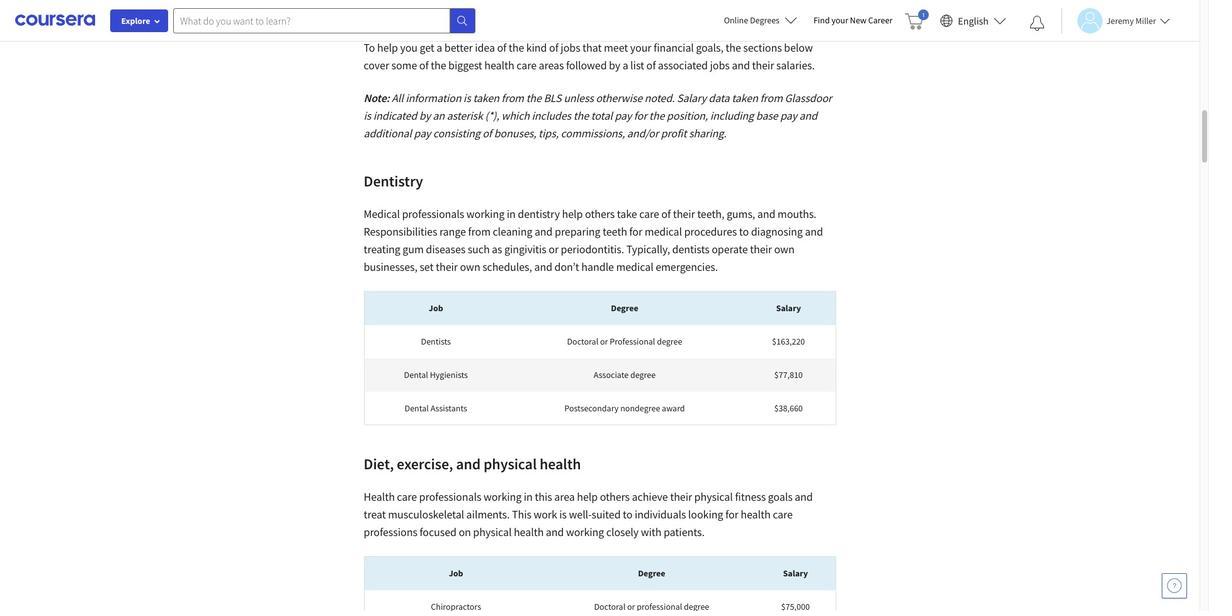 Task type: describe. For each thing, give the bounding box(es) containing it.
health
[[364, 489, 395, 504]]

some
[[391, 58, 417, 72]]

professional
[[610, 336, 655, 347]]

and right exercise,
[[456, 454, 481, 474]]

1 horizontal spatial jobs
[[710, 58, 730, 72]]

which
[[502, 108, 530, 123]]

1 vertical spatial working
[[484, 489, 522, 504]]

for for achieve
[[726, 507, 739, 522]]

degrees
[[750, 14, 780, 26]]

shopping cart: 1 item image
[[905, 9, 929, 30]]

associated
[[658, 58, 708, 72]]

help inside the pay that you can expect to earn in the health care industry is highly dependent on your position. to help you get a better idea of the kind of jobs that meet your financial goals, the sections below cover some of the biggest health care areas followed by a list of associated jobs and their salaries.
[[377, 40, 398, 55]]

medical
[[364, 207, 400, 221]]

gums,
[[727, 207, 755, 221]]

others inside health care professionals working in this area help others achieve their physical fitness goals and treat musculoskeletal ailments. this work is well-suited to individuals looking for health care professions focused on physical health and working closely with patients.
[[600, 489, 630, 504]]

their inside the pay that you can expect to earn in the health care industry is highly dependent on your position. to help you get a better idea of the kind of jobs that meet your financial goals, the sections below cover some of the biggest health care areas followed by a list of associated jobs and their salaries.
[[752, 58, 774, 72]]

is inside the pay that you can expect to earn in the health care industry is highly dependent on your position. to help you get a better idea of the kind of jobs that meet your financial goals, the sections below cover some of the biggest health care areas followed by a list of associated jobs and their salaries.
[[655, 23, 663, 37]]

dentistry
[[518, 207, 560, 221]]

of inside medical professionals working in dentistry help others take care of their teeth, gums, and mouths. responsibilities range from cleaning and preparing teeth for medical procedures to diagnosing and treating gum diseases such as gingivitis or periodontitis. typically, dentists operate their own businesses, set their own schedules, and don't handle medical emergencies.
[[662, 207, 671, 221]]

and inside all information is taken from the bls unless otherwise noted. salary data taken from glassdoor is indicated by an asterisk (*), which includes the total pay for the position, including base pay and additional pay consisting of bonuses, tips, commissions, and/or profit sharing.
[[800, 108, 818, 123]]

What do you want to learn? text field
[[173, 8, 450, 33]]

working inside medical professionals working in dentistry help others take care of their teeth, gums, and mouths. responsibilities range from cleaning and preparing teeth for medical procedures to diagnosing and treating gum diseases such as gingivitis or periodontitis. typically, dentists operate their own businesses, set their own schedules, and don't handle medical emergencies.
[[467, 207, 505, 221]]

individuals
[[635, 507, 686, 522]]

professionals inside health care professionals working in this area help others achieve their physical fitness goals and treat musculoskeletal ailments. this work is well-suited to individuals looking for health care professions focused on physical health and working closely with patients.
[[419, 489, 481, 504]]

the left the bls at the left of the page
[[526, 91, 542, 105]]

schedules,
[[483, 260, 532, 274]]

$38,660
[[775, 402, 803, 414]]

$163,220
[[772, 336, 805, 347]]

pay right base
[[780, 108, 797, 123]]

the down noted. on the right top of page
[[649, 108, 665, 123]]

and down mouths.
[[805, 224, 823, 239]]

1 horizontal spatial or
[[600, 336, 608, 347]]

2 taken from the left
[[732, 91, 758, 105]]

miller
[[1136, 15, 1156, 26]]

the pay that you can expect to earn in the health care industry is highly dependent on your position. to help you get a better idea of the kind of jobs that meet your financial goals, the sections below cover some of the biggest health care areas followed by a list of associated jobs and their salaries.
[[364, 23, 828, 72]]

financial
[[654, 40, 694, 55]]

of right list
[[647, 58, 656, 72]]

all
[[392, 91, 404, 105]]

for inside medical professionals working in dentistry help others take care of their teeth, gums, and mouths. responsibilities range from cleaning and preparing teeth for medical procedures to diagnosing and treating gum diseases such as gingivitis or periodontitis. typically, dentists operate their own businesses, set their own schedules, and don't handle medical emergencies.
[[630, 224, 643, 239]]

professions
[[364, 525, 418, 539]]

help center image
[[1167, 578, 1182, 593]]

unless
[[564, 91, 594, 105]]

and left don't
[[534, 260, 552, 274]]

2 horizontal spatial from
[[760, 91, 783, 105]]

earn
[[508, 23, 529, 37]]

exercise,
[[397, 454, 453, 474]]

show notifications image
[[1030, 16, 1045, 31]]

1 horizontal spatial your
[[764, 23, 785, 37]]

dental assistants
[[405, 402, 467, 414]]

for for noted.
[[634, 108, 647, 123]]

as
[[492, 242, 502, 256]]

patients.
[[664, 525, 705, 539]]

typically,
[[627, 242, 670, 256]]

list
[[631, 58, 644, 72]]

0 vertical spatial a
[[437, 40, 442, 55]]

goals,
[[696, 40, 724, 55]]

online degrees
[[724, 14, 780, 26]]

gingivitis
[[505, 242, 547, 256]]

areas
[[539, 58, 564, 72]]

english
[[958, 14, 989, 27]]

coursera image
[[15, 10, 95, 30]]

nondegree
[[621, 402, 660, 414]]

this
[[535, 489, 552, 504]]

career
[[869, 14, 893, 26]]

1 taken from the left
[[473, 91, 499, 105]]

explore button
[[110, 9, 168, 32]]

achieve
[[632, 489, 668, 504]]

to inside medical professionals working in dentistry help others take care of their teeth, gums, and mouths. responsibilities range from cleaning and preparing teeth for medical procedures to diagnosing and treating gum diseases such as gingivitis or periodontitis. typically, dentists operate their own businesses, set their own schedules, and don't handle medical emergencies.
[[739, 224, 749, 239]]

salary inside all information is taken from the bls unless otherwise noted. salary data taken from glassdoor is indicated by an asterisk (*), which includes the total pay for the position, including base pay and additional pay consisting of bonuses, tips, commissions, and/or profit sharing.
[[677, 91, 707, 105]]

treat
[[364, 507, 386, 522]]

english button
[[936, 0, 1012, 41]]

teeth,
[[697, 207, 725, 221]]

health up followed on the top of the page
[[560, 23, 590, 37]]

doctoral
[[567, 336, 599, 347]]

diet,
[[364, 454, 394, 474]]

assistants
[[431, 402, 467, 414]]

the down unless
[[574, 108, 589, 123]]

care down kind
[[517, 58, 537, 72]]

includes
[[532, 108, 571, 123]]

pay down indicated
[[414, 126, 431, 140]]

and up diagnosing
[[758, 207, 776, 221]]

idea
[[475, 40, 495, 55]]

dependent
[[696, 23, 747, 37]]

fitness
[[735, 489, 766, 504]]

dental for dental assistants
[[405, 402, 429, 414]]

to inside health care professionals working in this area help others achieve their physical fitness goals and treat musculoskeletal ailments. this work is well-suited to individuals looking for health care professions focused on physical health and working closely with patients.
[[623, 507, 633, 522]]

of down get at the top left
[[419, 58, 429, 72]]

gum
[[403, 242, 424, 256]]

preparing
[[555, 224, 601, 239]]

help inside medical professionals working in dentistry help others take care of their teeth, gums, and mouths. responsibilities range from cleaning and preparing teeth for medical procedures to diagnosing and treating gum diseases such as gingivitis or periodontitis. typically, dentists operate their own businesses, set their own schedules, and don't handle medical emergencies.
[[562, 207, 583, 221]]

dentists
[[672, 242, 710, 256]]

industry
[[614, 23, 653, 37]]

looking
[[688, 507, 723, 522]]

consisting
[[433, 126, 480, 140]]

2 vertical spatial working
[[566, 525, 604, 539]]

below
[[784, 40, 813, 55]]

can
[[444, 23, 461, 37]]

pay down otherwise
[[615, 108, 632, 123]]

highly
[[665, 23, 693, 37]]

expect
[[463, 23, 494, 37]]

responsibilities
[[364, 224, 437, 239]]

diseases
[[426, 242, 466, 256]]

award
[[662, 402, 685, 414]]

with
[[641, 525, 662, 539]]

by inside all information is taken from the bls unless otherwise noted. salary data taken from glassdoor is indicated by an asterisk (*), which includes the total pay for the position, including base pay and additional pay consisting of bonuses, tips, commissions, and/or profit sharing.
[[419, 108, 431, 123]]

and inside the pay that you can expect to earn in the health care industry is highly dependent on your position. to help you get a better idea of the kind of jobs that meet your financial goals, the sections below cover some of the biggest health care areas followed by a list of associated jobs and their salaries.
[[732, 58, 750, 72]]

0 vertical spatial degree
[[611, 303, 639, 314]]

periodontitis.
[[561, 242, 624, 256]]

doctoral or professional degree
[[567, 336, 682, 347]]

find your new career
[[814, 14, 893, 26]]

health up area
[[540, 454, 581, 474]]

to inside the pay that you can expect to earn in the health care industry is highly dependent on your position. to help you get a better idea of the kind of jobs that meet your financial goals, the sections below cover some of the biggest health care areas followed by a list of associated jobs and their salaries.
[[496, 23, 506, 37]]

0 vertical spatial medical
[[645, 224, 682, 239]]

noted.
[[645, 91, 675, 105]]

of right kind
[[549, 40, 559, 55]]

1 horizontal spatial from
[[502, 91, 524, 105]]

meet
[[604, 40, 628, 55]]

from inside medical professionals working in dentistry help others take care of their teeth, gums, and mouths. responsibilities range from cleaning and preparing teeth for medical procedures to diagnosing and treating gum diseases such as gingivitis or periodontitis. typically, dentists operate their own businesses, set their own schedules, and don't handle medical emergencies.
[[468, 224, 491, 239]]

jeremy miller button
[[1061, 8, 1170, 33]]

care up musculoskeletal
[[397, 489, 417, 504]]

data
[[709, 91, 730, 105]]

0 vertical spatial own
[[774, 242, 795, 256]]

commissions,
[[561, 126, 625, 140]]

and/or
[[627, 126, 659, 140]]

dental for dental hygienists
[[404, 369, 428, 380]]

health care professionals working in this area help others achieve their physical fitness goals and treat musculoskeletal ailments. this work is well-suited to individuals looking for health care professions focused on physical health and working closely with patients.
[[364, 489, 813, 539]]

teeth
[[603, 224, 627, 239]]

total
[[591, 108, 613, 123]]

bls
[[544, 91, 562, 105]]



Task type: locate. For each thing, give the bounding box(es) containing it.
in right earn
[[531, 23, 540, 37]]

the up kind
[[542, 23, 558, 37]]

such
[[468, 242, 490, 256]]

None search field
[[173, 8, 476, 33]]

dental left the assistants
[[405, 402, 429, 414]]

work
[[534, 507, 557, 522]]

1 vertical spatial own
[[460, 260, 480, 274]]

taken up including
[[732, 91, 758, 105]]

help up well-
[[577, 489, 598, 504]]

is up asterisk
[[464, 91, 471, 105]]

2 vertical spatial to
[[623, 507, 633, 522]]

2 vertical spatial help
[[577, 489, 598, 504]]

1 vertical spatial others
[[600, 489, 630, 504]]

help right 'to'
[[377, 40, 398, 55]]

on right focused
[[459, 525, 471, 539]]

working down well-
[[566, 525, 604, 539]]

a left list
[[623, 58, 628, 72]]

handle
[[582, 260, 614, 274]]

for up and/or at the top of the page
[[634, 108, 647, 123]]

degree up doctoral or professional degree
[[611, 303, 639, 314]]

physical up looking
[[695, 489, 733, 504]]

others inside medical professionals working in dentistry help others take care of their teeth, gums, and mouths. responsibilities range from cleaning and preparing teeth for medical procedures to diagnosing and treating gum diseases such as gingivitis or periodontitis. typically, dentists operate their own businesses, set their own schedules, and don't handle medical emergencies.
[[585, 207, 615, 221]]

salaries.
[[777, 58, 815, 72]]

medical down typically,
[[616, 260, 654, 274]]

dental left 'hygienists'
[[404, 369, 428, 380]]

and down glassdoor
[[800, 108, 818, 123]]

the
[[542, 23, 558, 37], [509, 40, 524, 55], [726, 40, 741, 55], [431, 58, 446, 72], [526, 91, 542, 105], [574, 108, 589, 123], [649, 108, 665, 123]]

for
[[634, 108, 647, 123], [630, 224, 643, 239], [726, 507, 739, 522]]

0 vertical spatial physical
[[484, 454, 537, 474]]

(*),
[[485, 108, 499, 123]]

in inside medical professionals working in dentistry help others take care of their teeth, gums, and mouths. responsibilities range from cleaning and preparing teeth for medical procedures to diagnosing and treating gum diseases such as gingivitis or periodontitis. typically, dentists operate their own businesses, set their own schedules, and don't handle medical emergencies.
[[507, 207, 516, 221]]

jobs up followed on the top of the page
[[561, 40, 581, 55]]

help up preparing
[[562, 207, 583, 221]]

1 vertical spatial for
[[630, 224, 643, 239]]

including
[[710, 108, 754, 123]]

to up closely
[[623, 507, 633, 522]]

and down work
[[546, 525, 564, 539]]

in left this
[[524, 489, 533, 504]]

1 vertical spatial help
[[562, 207, 583, 221]]

dentistry
[[364, 171, 423, 191]]

their left teeth,
[[673, 207, 695, 221]]

1 vertical spatial on
[[459, 525, 471, 539]]

the down dependent on the right of the page
[[726, 40, 741, 55]]

of down (*),
[[483, 126, 492, 140]]

1 vertical spatial or
[[600, 336, 608, 347]]

1 vertical spatial to
[[739, 224, 749, 239]]

a right get at the top left
[[437, 40, 442, 55]]

health down idea
[[485, 58, 514, 72]]

of right the take
[[662, 207, 671, 221]]

0 vertical spatial others
[[585, 207, 615, 221]]

0 horizontal spatial you
[[400, 40, 418, 55]]

pay
[[384, 23, 401, 37], [615, 108, 632, 123], [780, 108, 797, 123], [414, 126, 431, 140]]

from
[[502, 91, 524, 105], [760, 91, 783, 105], [468, 224, 491, 239]]

2 vertical spatial in
[[524, 489, 533, 504]]

for down fitness
[[726, 507, 739, 522]]

your up list
[[630, 40, 652, 55]]

don't
[[555, 260, 579, 274]]

set
[[420, 260, 434, 274]]

pay inside the pay that you can expect to earn in the health care industry is highly dependent on your position. to help you get a better idea of the kind of jobs that meet your financial goals, the sections below cover some of the biggest health care areas followed by a list of associated jobs and their salaries.
[[384, 23, 401, 37]]

0 vertical spatial dental
[[404, 369, 428, 380]]

0 vertical spatial for
[[634, 108, 647, 123]]

the down earn
[[509, 40, 524, 55]]

your right find in the right top of the page
[[832, 14, 849, 26]]

followed
[[566, 58, 607, 72]]

in up cleaning
[[507, 207, 516, 221]]

health down this
[[514, 525, 544, 539]]

and down 'dentistry'
[[535, 224, 553, 239]]

care
[[592, 23, 612, 37], [517, 58, 537, 72], [639, 207, 659, 221], [397, 489, 417, 504], [773, 507, 793, 522]]

1 vertical spatial medical
[[616, 260, 654, 274]]

0 horizontal spatial by
[[419, 108, 431, 123]]

of right idea
[[497, 40, 507, 55]]

own
[[774, 242, 795, 256], [460, 260, 480, 274]]

1 vertical spatial that
[[583, 40, 602, 55]]

degree
[[611, 303, 639, 314], [638, 568, 666, 579]]

dental hygienists
[[404, 369, 468, 380]]

2 vertical spatial for
[[726, 507, 739, 522]]

1 vertical spatial dental
[[405, 402, 429, 414]]

0 horizontal spatial or
[[549, 242, 559, 256]]

1 horizontal spatial you
[[424, 23, 442, 37]]

new
[[850, 14, 867, 26]]

job down focused
[[449, 568, 463, 579]]

cleaning
[[493, 224, 533, 239]]

degree down the with
[[638, 568, 666, 579]]

jobs down goals,
[[710, 58, 730, 72]]

1 vertical spatial by
[[419, 108, 431, 123]]

in inside the pay that you can expect to earn in the health care industry is highly dependent on your position. to help you get a better idea of the kind of jobs that meet your financial goals, the sections below cover some of the biggest health care areas followed by a list of associated jobs and their salaries.
[[531, 23, 540, 37]]

goals
[[768, 489, 793, 504]]

physical
[[484, 454, 537, 474], [695, 489, 733, 504], [473, 525, 512, 539]]

1 horizontal spatial on
[[749, 23, 761, 37]]

1 horizontal spatial degree
[[657, 336, 682, 347]]

job up dentists
[[429, 303, 443, 314]]

professionals inside medical professionals working in dentistry help others take care of their teeth, gums, and mouths. responsibilities range from cleaning and preparing teeth for medical procedures to diagnosing and treating gum diseases such as gingivitis or periodontitis. typically, dentists operate their own businesses, set their own schedules, and don't handle medical emergencies.
[[402, 207, 464, 221]]

by inside the pay that you can expect to earn in the health care industry is highly dependent on your position. to help you get a better idea of the kind of jobs that meet your financial goals, the sections below cover some of the biggest health care areas followed by a list of associated jobs and their salaries.
[[609, 58, 621, 72]]

own down such
[[460, 260, 480, 274]]

1 horizontal spatial a
[[623, 58, 628, 72]]

physical down ailments.
[[473, 525, 512, 539]]

1 vertical spatial physical
[[695, 489, 733, 504]]

their down sections
[[752, 58, 774, 72]]

working up ailments.
[[484, 489, 522, 504]]

professionals up the range
[[402, 207, 464, 221]]

0 vertical spatial job
[[429, 303, 443, 314]]

0 horizontal spatial your
[[630, 40, 652, 55]]

0 vertical spatial help
[[377, 40, 398, 55]]

0 vertical spatial jobs
[[561, 40, 581, 55]]

on inside health care professionals working in this area help others achieve their physical fitness goals and treat musculoskeletal ailments. this work is well-suited to individuals looking for health care professions focused on physical health and working closely with patients.
[[459, 525, 471, 539]]

pay right the the
[[384, 23, 401, 37]]

of
[[497, 40, 507, 55], [549, 40, 559, 55], [419, 58, 429, 72], [647, 58, 656, 72], [483, 126, 492, 140], [662, 207, 671, 221]]

that
[[403, 23, 422, 37], [583, 40, 602, 55]]

procedures
[[684, 224, 737, 239]]

and down sections
[[732, 58, 750, 72]]

medical professionals working in dentistry help others take care of their teeth, gums, and mouths. responsibilities range from cleaning and preparing teeth for medical procedures to diagnosing and treating gum diseases such as gingivitis or periodontitis. typically, dentists operate their own businesses, set their own schedules, and don't handle medical emergencies.
[[364, 207, 823, 274]]

0 vertical spatial in
[[531, 23, 540, 37]]

ailments.
[[467, 507, 510, 522]]

the
[[364, 23, 381, 37]]

medical up typically,
[[645, 224, 682, 239]]

0 vertical spatial professionals
[[402, 207, 464, 221]]

from up such
[[468, 224, 491, 239]]

musculoskeletal
[[388, 507, 464, 522]]

1 horizontal spatial job
[[449, 568, 463, 579]]

0 horizontal spatial taken
[[473, 91, 499, 105]]

on inside the pay that you can expect to earn in the health care industry is highly dependent on your position. to help you get a better idea of the kind of jobs that meet your financial goals, the sections below cover some of the biggest health care areas followed by a list of associated jobs and their salaries.
[[749, 23, 761, 37]]

and right goals
[[795, 489, 813, 504]]

1 vertical spatial salary
[[776, 303, 801, 314]]

better
[[445, 40, 473, 55]]

others up suited
[[600, 489, 630, 504]]

0 vertical spatial that
[[403, 23, 422, 37]]

position,
[[667, 108, 708, 123]]

of inside all information is taken from the bls unless otherwise noted. salary data taken from glassdoor is indicated by an asterisk (*), which includes the total pay for the position, including base pay and additional pay consisting of bonuses, tips, commissions, and/or profit sharing.
[[483, 126, 492, 140]]

0 horizontal spatial jobs
[[561, 40, 581, 55]]

0 horizontal spatial degree
[[631, 369, 656, 380]]

0 vertical spatial to
[[496, 23, 506, 37]]

find your new career link
[[808, 13, 899, 28]]

from up base
[[760, 91, 783, 105]]

professionals up musculoskeletal
[[419, 489, 481, 504]]

their inside health care professionals working in this area help others achieve their physical fitness goals and treat musculoskeletal ailments. this work is well-suited to individuals looking for health care professions focused on physical health and working closely with patients.
[[670, 489, 692, 504]]

0 vertical spatial working
[[467, 207, 505, 221]]

jobs
[[561, 40, 581, 55], [710, 58, 730, 72]]

suited
[[592, 507, 621, 522]]

to left earn
[[496, 23, 506, 37]]

asterisk
[[447, 108, 483, 123]]

0 horizontal spatial a
[[437, 40, 442, 55]]

associate
[[594, 369, 629, 380]]

2 vertical spatial physical
[[473, 525, 512, 539]]

1 vertical spatial job
[[449, 568, 463, 579]]

glassdoor
[[785, 91, 832, 105]]

and
[[732, 58, 750, 72], [800, 108, 818, 123], [758, 207, 776, 221], [535, 224, 553, 239], [805, 224, 823, 239], [534, 260, 552, 274], [456, 454, 481, 474], [795, 489, 813, 504], [546, 525, 564, 539]]

job
[[429, 303, 443, 314], [449, 568, 463, 579]]

1 horizontal spatial by
[[609, 58, 621, 72]]

0 vertical spatial you
[[424, 23, 442, 37]]

jeremy miller
[[1107, 15, 1156, 26]]

for inside health care professionals working in this area help others achieve their physical fitness goals and treat musculoskeletal ailments. this work is well-suited to individuals looking for health care professions focused on physical health and working closely with patients.
[[726, 507, 739, 522]]

1 horizontal spatial to
[[623, 507, 633, 522]]

0 vertical spatial by
[[609, 58, 621, 72]]

1 horizontal spatial that
[[583, 40, 602, 55]]

well-
[[569, 507, 592, 522]]

range
[[440, 224, 466, 239]]

is
[[655, 23, 663, 37], [464, 91, 471, 105], [364, 108, 371, 123], [560, 507, 567, 522]]

treating
[[364, 242, 400, 256]]

working up cleaning
[[467, 207, 505, 221]]

0 horizontal spatial on
[[459, 525, 471, 539]]

0 vertical spatial or
[[549, 242, 559, 256]]

care up meet
[[592, 23, 612, 37]]

care right the take
[[639, 207, 659, 221]]

0 horizontal spatial own
[[460, 260, 480, 274]]

the down get at the top left
[[431, 58, 446, 72]]

or inside medical professionals working in dentistry help others take care of their teeth, gums, and mouths. responsibilities range from cleaning and preparing teeth for medical procedures to diagnosing and treating gum diseases such as gingivitis or periodontitis. typically, dentists operate their own businesses, set their own schedules, and don't handle medical emergencies.
[[549, 242, 559, 256]]

in
[[531, 23, 540, 37], [507, 207, 516, 221], [524, 489, 533, 504]]

0 horizontal spatial to
[[496, 23, 506, 37]]

others up teeth
[[585, 207, 615, 221]]

1 vertical spatial professionals
[[419, 489, 481, 504]]

by left an
[[419, 108, 431, 123]]

their down diagnosing
[[750, 242, 772, 256]]

postsecondary nondegree award
[[565, 402, 685, 414]]

on up sections
[[749, 23, 761, 37]]

1 vertical spatial degree
[[638, 568, 666, 579]]

1 horizontal spatial own
[[774, 242, 795, 256]]

base
[[756, 108, 778, 123]]

or right the doctoral
[[600, 336, 608, 347]]

from up which
[[502, 91, 524, 105]]

0 vertical spatial degree
[[657, 336, 682, 347]]

1 vertical spatial degree
[[631, 369, 656, 380]]

emergencies.
[[656, 260, 718, 274]]

operate
[[712, 242, 748, 256]]

you up get at the top left
[[424, 23, 442, 37]]

your up sections
[[764, 23, 785, 37]]

jeremy
[[1107, 15, 1134, 26]]

taken up (*),
[[473, 91, 499, 105]]

diagnosing
[[751, 224, 803, 239]]

health down fitness
[[741, 507, 771, 522]]

1 vertical spatial in
[[507, 207, 516, 221]]

dentists
[[421, 336, 451, 347]]

cover
[[364, 58, 389, 72]]

otherwise
[[596, 91, 643, 105]]

is left highly
[[655, 23, 663, 37]]

$77,810
[[775, 369, 803, 380]]

their down diseases
[[436, 260, 458, 274]]

health
[[560, 23, 590, 37], [485, 58, 514, 72], [540, 454, 581, 474], [741, 507, 771, 522], [514, 525, 544, 539]]

1 horizontal spatial taken
[[732, 91, 758, 105]]

care inside medical professionals working in dentistry help others take care of their teeth, gums, and mouths. responsibilities range from cleaning and preparing teeth for medical procedures to diagnosing and treating gum diseases such as gingivitis or periodontitis. typically, dentists operate their own businesses, set their own schedules, and don't handle medical emergencies.
[[639, 207, 659, 221]]

help
[[377, 40, 398, 55], [562, 207, 583, 221], [577, 489, 598, 504]]

profit
[[661, 126, 687, 140]]

is left well-
[[560, 507, 567, 522]]

their up individuals
[[670, 489, 692, 504]]

focused
[[420, 525, 457, 539]]

businesses,
[[364, 260, 418, 274]]

or up don't
[[549, 242, 559, 256]]

closely
[[606, 525, 639, 539]]

care down goals
[[773, 507, 793, 522]]

0 horizontal spatial from
[[468, 224, 491, 239]]

working
[[467, 207, 505, 221], [484, 489, 522, 504], [566, 525, 604, 539]]

0 horizontal spatial that
[[403, 23, 422, 37]]

help inside health care professionals working in this area help others achieve their physical fitness goals and treat musculoskeletal ailments. this work is well-suited to individuals looking for health care professions focused on physical health and working closely with patients.
[[577, 489, 598, 504]]

is inside health care professionals working in this area help others achieve their physical fitness goals and treat musculoskeletal ailments. this work is well-suited to individuals looking for health care professions focused on physical health and working closely with patients.
[[560, 507, 567, 522]]

0 vertical spatial on
[[749, 23, 761, 37]]

0 vertical spatial salary
[[677, 91, 707, 105]]

0 horizontal spatial job
[[429, 303, 443, 314]]

that up followed on the top of the page
[[583, 40, 602, 55]]

2 horizontal spatial your
[[832, 14, 849, 26]]

physical up this
[[484, 454, 537, 474]]

is down note:
[[364, 108, 371, 123]]

1 vertical spatial a
[[623, 58, 628, 72]]

2 horizontal spatial to
[[739, 224, 749, 239]]

associate degree
[[594, 369, 656, 380]]

kind
[[526, 40, 547, 55]]

for inside all information is taken from the bls unless otherwise noted. salary data taken from glassdoor is indicated by an asterisk (*), which includes the total pay for the position, including base pay and additional pay consisting of bonuses, tips, commissions, and/or profit sharing.
[[634, 108, 647, 123]]

degree right associate on the bottom
[[631, 369, 656, 380]]

explore
[[121, 15, 150, 26]]

degree right professional at the right bottom of the page
[[657, 336, 682, 347]]

1 vertical spatial you
[[400, 40, 418, 55]]

2 vertical spatial salary
[[783, 568, 808, 579]]

you up some
[[400, 40, 418, 55]]

to down gums,
[[739, 224, 749, 239]]

1 vertical spatial jobs
[[710, 58, 730, 72]]

mouths.
[[778, 207, 817, 221]]

sharing.
[[689, 126, 727, 140]]

others
[[585, 207, 615, 221], [600, 489, 630, 504]]

in inside health care professionals working in this area help others achieve their physical fitness goals and treat musculoskeletal ailments. this work is well-suited to individuals looking for health care professions focused on physical health and working closely with patients.
[[524, 489, 533, 504]]

get
[[420, 40, 435, 55]]

own down diagnosing
[[774, 242, 795, 256]]

by down meet
[[609, 58, 621, 72]]

for down the take
[[630, 224, 643, 239]]

professionals
[[402, 207, 464, 221], [419, 489, 481, 504]]



Task type: vqa. For each thing, say whether or not it's contained in the screenshot.
top Suggestion Image
no



